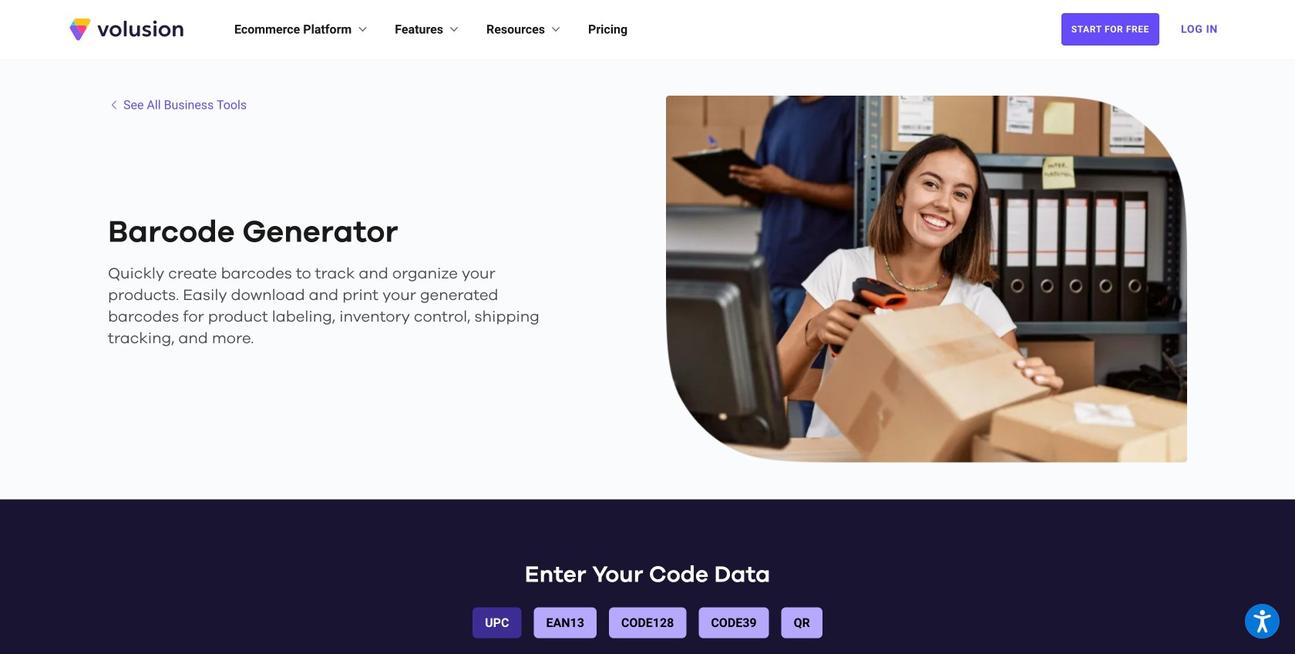 Task type: vqa. For each thing, say whether or not it's contained in the screenshot.
"and" in the Enjoy virtual workshops, free lunches, drawings, trivia, and more, as well as quarterly team "outings."
no



Task type: describe. For each thing, give the bounding box(es) containing it.
open accessibe: accessibility options, statement and help image
[[1254, 610, 1272, 633]]



